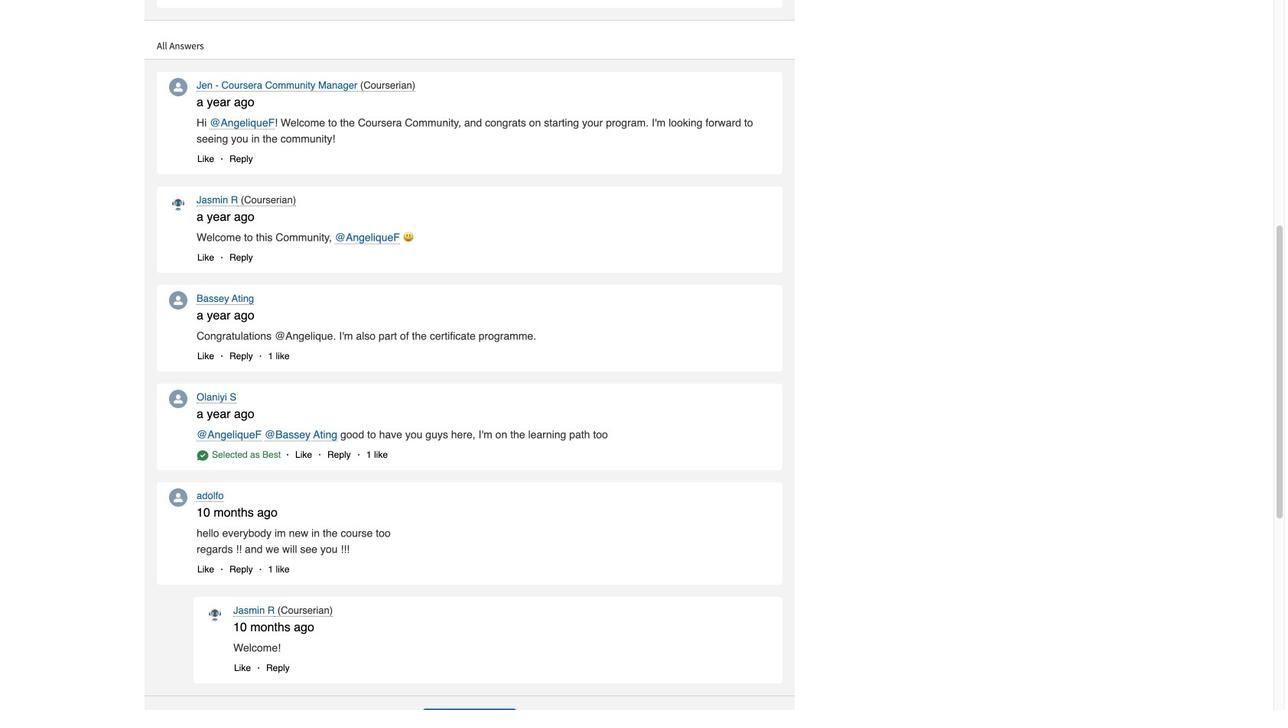 Task type: vqa. For each thing, say whether or not it's contained in the screenshot.
security on the top of page
no



Task type: locate. For each thing, give the bounding box(es) containing it.
external user - bassey ating (customer) image
[[169, 292, 187, 310]]

external user - jen - coursera community manager (null) image
[[169, 78, 187, 96]]



Task type: describe. For each thing, give the bounding box(es) containing it.
external user - jasmin r (null) image
[[206, 604, 224, 622]]

text default image
[[197, 450, 209, 462]]

external user - adolfo (customer) image
[[169, 489, 187, 507]]

external user - olaniyi s (customer) image
[[169, 390, 187, 409]]

external user - jasmin r (null) image
[[169, 193, 187, 211]]



